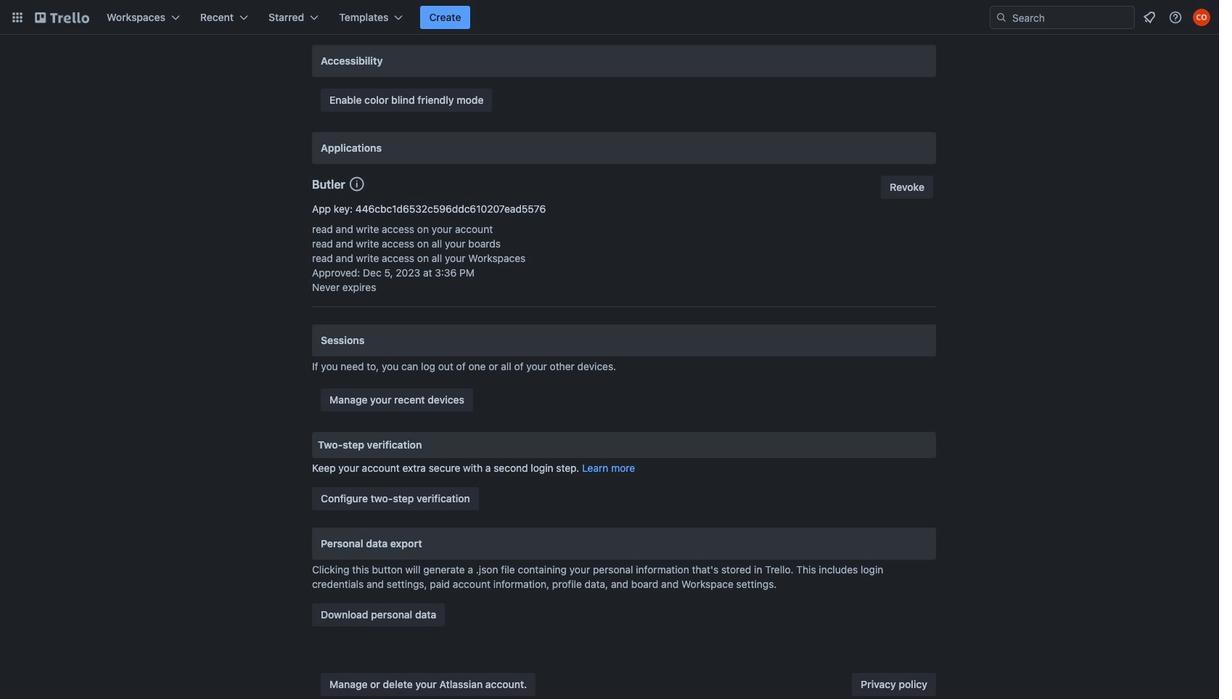 Task type: vqa. For each thing, say whether or not it's contained in the screenshot.
PRIMARY Element
yes



Task type: describe. For each thing, give the bounding box(es) containing it.
Search field
[[1008, 7, 1135, 28]]

back to home image
[[35, 6, 89, 29]]



Task type: locate. For each thing, give the bounding box(es) containing it.
primary element
[[0, 0, 1220, 35]]

0 notifications image
[[1141, 9, 1159, 26]]

christina overa (christinaovera) image
[[1193, 9, 1211, 26]]

None button
[[881, 176, 934, 199]]

open information menu image
[[1169, 10, 1183, 25]]

search image
[[996, 12, 1008, 23]]



